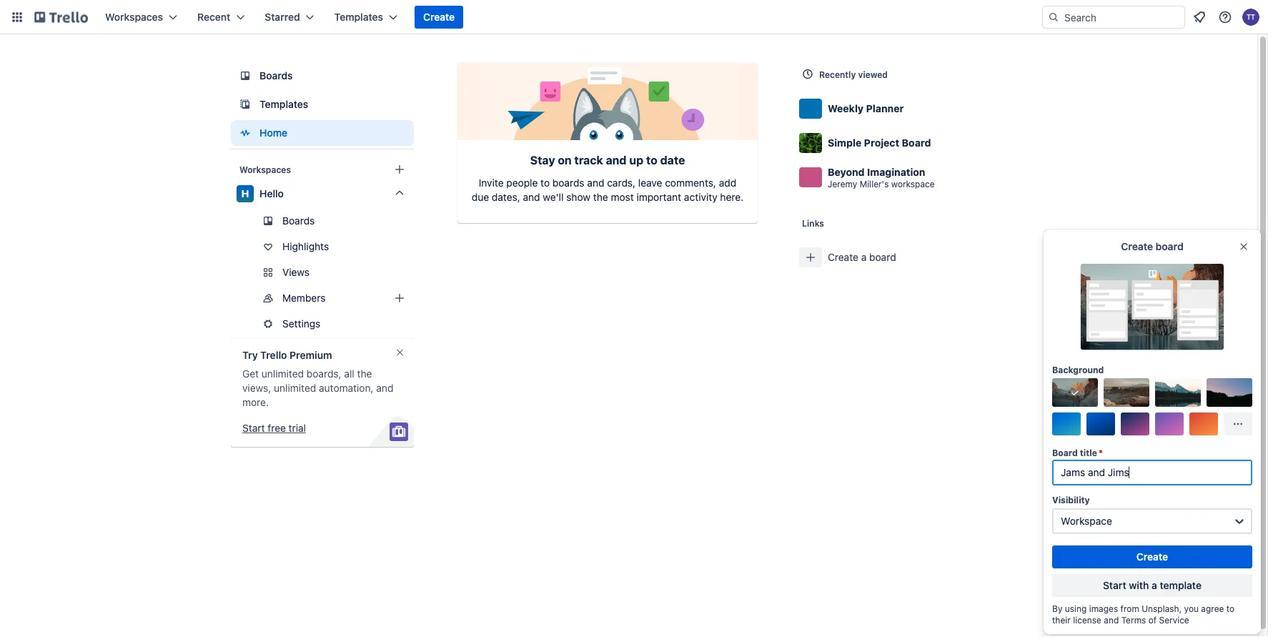 Task type: locate. For each thing, give the bounding box(es) containing it.
recently
[[819, 69, 856, 79]]

0 horizontal spatial board
[[902, 137, 931, 149]]

boards,
[[307, 368, 341, 380]]

0 horizontal spatial to
[[541, 177, 550, 189]]

by
[[1052, 603, 1063, 613]]

1 vertical spatial create button
[[1052, 546, 1253, 568]]

2 horizontal spatial to
[[1227, 603, 1235, 613]]

a
[[861, 251, 867, 263], [1152, 580, 1157, 591]]

0 vertical spatial boards
[[260, 70, 293, 82]]

0 vertical spatial board
[[902, 137, 931, 149]]

show
[[566, 191, 591, 203]]

the inside try trello premium get unlimited boards, all the views, unlimited automation, and more.
[[357, 368, 372, 380]]

service
[[1159, 615, 1190, 625]]

templates
[[334, 11, 383, 23], [260, 98, 308, 110]]

board left title
[[1052, 448, 1078, 458]]

None text field
[[1052, 460, 1253, 485]]

0 vertical spatial the
[[593, 191, 608, 203]]

and down images
[[1104, 615, 1119, 625]]

0 horizontal spatial a
[[861, 251, 867, 263]]

premium
[[290, 349, 332, 361]]

0 vertical spatial a
[[861, 251, 867, 263]]

boards up highlights
[[282, 215, 315, 227]]

recent
[[197, 11, 230, 23]]

and right automation,
[[376, 382, 394, 394]]

the
[[593, 191, 608, 203], [357, 368, 372, 380]]

0 vertical spatial templates
[[334, 11, 383, 23]]

settings
[[282, 318, 321, 330]]

by using images from unsplash, you agree to their
[[1052, 603, 1235, 625]]

comments,
[[665, 177, 716, 189]]

unlimited down boards,
[[274, 382, 316, 394]]

board down 'weekly planner' link
[[902, 137, 931, 149]]

imagination
[[867, 166, 926, 178]]

all
[[344, 368, 354, 380]]

automation,
[[319, 382, 374, 394]]

views
[[282, 266, 310, 278]]

stay on track and up to date
[[530, 153, 685, 167]]

unlimited down trello
[[262, 368, 304, 380]]

2 boards link from the top
[[231, 209, 414, 232]]

create for bottommost create button
[[1137, 551, 1168, 563]]

templates button
[[326, 6, 406, 29]]

0 horizontal spatial workspaces
[[105, 11, 163, 23]]

board
[[902, 137, 931, 149], [1052, 448, 1078, 458]]

terms of service link
[[1122, 615, 1190, 625]]

create inside create a board 'button'
[[828, 251, 859, 263]]

0 horizontal spatial templates
[[260, 98, 308, 110]]

0 vertical spatial boards link
[[231, 63, 414, 89]]

primary element
[[0, 0, 1268, 34]]

weekly planner link
[[794, 92, 1038, 126]]

0 horizontal spatial start
[[242, 422, 265, 434]]

license and terms of service
[[1073, 615, 1190, 625]]

start
[[242, 422, 265, 434], [1103, 580, 1127, 591]]

0 vertical spatial start
[[242, 422, 265, 434]]

0 vertical spatial to
[[646, 153, 658, 167]]

workspace
[[891, 179, 935, 189]]

settings link
[[231, 312, 414, 335]]

1 boards link from the top
[[231, 63, 414, 89]]

a inside 'button'
[[861, 251, 867, 263]]

boards for templates
[[260, 70, 293, 82]]

start with a template button
[[1052, 574, 1253, 597]]

1 horizontal spatial start
[[1103, 580, 1127, 591]]

1 vertical spatial to
[[541, 177, 550, 189]]

close popover image
[[1238, 241, 1250, 252]]

1 vertical spatial boards
[[282, 215, 315, 227]]

0 vertical spatial unlimited
[[262, 368, 304, 380]]

the right all
[[357, 368, 372, 380]]

0 horizontal spatial the
[[357, 368, 372, 380]]

images
[[1089, 603, 1118, 613]]

1 vertical spatial start
[[1103, 580, 1127, 591]]

of
[[1149, 615, 1157, 625]]

boards link up highlights link
[[231, 209, 414, 232]]

to inside by using images from unsplash, you agree to their
[[1227, 603, 1235, 613]]

board
[[1156, 241, 1184, 252], [870, 251, 896, 263]]

weekly
[[828, 103, 864, 114]]

1 vertical spatial boards link
[[231, 209, 414, 232]]

to up the we'll
[[541, 177, 550, 189]]

project
[[864, 137, 900, 149]]

templates inside dropdown button
[[334, 11, 383, 23]]

templates right starred dropdown button
[[334, 11, 383, 23]]

1 horizontal spatial board
[[1052, 448, 1078, 458]]

free
[[268, 422, 286, 434]]

0 vertical spatial create button
[[415, 6, 463, 29]]

dates,
[[492, 191, 520, 203]]

weekly planner
[[828, 103, 904, 114]]

1 horizontal spatial workspaces
[[240, 164, 291, 174]]

1 horizontal spatial templates
[[334, 11, 383, 23]]

1 horizontal spatial a
[[1152, 580, 1157, 591]]

2 vertical spatial to
[[1227, 603, 1235, 613]]

beyond imagination jeremy miller's workspace
[[828, 166, 935, 189]]

important
[[637, 191, 681, 203]]

open information menu image
[[1218, 10, 1233, 24]]

templates up home
[[260, 98, 308, 110]]

the left most
[[593, 191, 608, 203]]

create a workspace image
[[391, 161, 408, 178]]

boards right board image
[[260, 70, 293, 82]]

0 vertical spatial workspaces
[[105, 11, 163, 23]]

0 horizontal spatial create button
[[415, 6, 463, 29]]

beyond
[[828, 166, 865, 178]]

0 horizontal spatial board
[[870, 251, 896, 263]]

workspaces inside dropdown button
[[105, 11, 163, 23]]

add image
[[391, 290, 408, 307]]

Search field
[[1060, 6, 1185, 28]]

to right agree
[[1227, 603, 1235, 613]]

from
[[1121, 603, 1140, 613]]

starred button
[[256, 6, 323, 29]]

1 horizontal spatial the
[[593, 191, 608, 203]]

members
[[282, 292, 326, 304]]

switch to… image
[[10, 10, 24, 24]]

start left with
[[1103, 580, 1127, 591]]

1 horizontal spatial board
[[1156, 241, 1184, 252]]

1 vertical spatial unlimited
[[274, 382, 316, 394]]

unlimited
[[262, 368, 304, 380], [274, 382, 316, 394]]

boards link up 'templates' link
[[231, 63, 414, 89]]

license
[[1073, 615, 1102, 625]]

1 vertical spatial board
[[1052, 448, 1078, 458]]

start left free
[[242, 422, 265, 434]]

unsplash,
[[1142, 603, 1182, 613]]

using
[[1065, 603, 1087, 613]]

start with a template
[[1103, 580, 1202, 591]]

1 vertical spatial the
[[357, 368, 372, 380]]

to
[[646, 153, 658, 167], [541, 177, 550, 189], [1227, 603, 1235, 613]]

get
[[242, 368, 259, 380]]

to right up
[[646, 153, 658, 167]]

workspaces
[[105, 11, 163, 23], [240, 164, 291, 174]]

title
[[1080, 448, 1097, 458]]

and left up
[[606, 153, 627, 167]]

a inside button
[[1152, 580, 1157, 591]]

background
[[1052, 365, 1104, 375]]

1 horizontal spatial to
[[646, 153, 658, 167]]

trial
[[289, 422, 306, 434]]

1 horizontal spatial create button
[[1052, 546, 1253, 568]]

due
[[472, 191, 489, 203]]

highlights link
[[231, 235, 414, 258]]

start for start free trial
[[242, 422, 265, 434]]

1 vertical spatial a
[[1152, 580, 1157, 591]]

leave
[[638, 177, 662, 189]]



Task type: describe. For each thing, give the bounding box(es) containing it.
invite people to boards and cards, leave comments, add due dates, and we'll show the most important activity here.
[[472, 177, 744, 203]]

create inside primary element
[[423, 11, 455, 23]]

viewed
[[858, 69, 888, 79]]

and inside try trello premium get unlimited boards, all the views, unlimited automation, and more.
[[376, 382, 394, 394]]

search image
[[1048, 11, 1060, 23]]

links
[[802, 218, 824, 228]]

here.
[[720, 191, 744, 203]]

home
[[260, 127, 287, 139]]

recent button
[[189, 6, 253, 29]]

license link
[[1073, 615, 1102, 625]]

terms
[[1122, 615, 1146, 625]]

h
[[241, 188, 249, 199]]

to inside invite people to boards and cards, leave comments, add due dates, and we'll show the most important activity here.
[[541, 177, 550, 189]]

create a board
[[828, 251, 896, 263]]

and up show
[[587, 177, 604, 189]]

miller's
[[860, 179, 889, 189]]

activity
[[684, 191, 718, 203]]

cards,
[[607, 177, 636, 189]]

invite
[[479, 177, 504, 189]]

workspace
[[1061, 515, 1112, 527]]

template board image
[[237, 96, 254, 113]]

planner
[[866, 103, 904, 114]]

templates link
[[231, 92, 414, 117]]

and down people
[[523, 191, 540, 203]]

create for create a board
[[828, 251, 859, 263]]

most
[[611, 191, 634, 203]]

agree
[[1201, 603, 1224, 613]]

create board
[[1121, 241, 1184, 252]]

1 vertical spatial workspaces
[[240, 164, 291, 174]]

people
[[506, 177, 538, 189]]

board title *
[[1052, 448, 1103, 458]]

starred
[[265, 11, 300, 23]]

start for start with a template
[[1103, 580, 1127, 591]]

start free trial
[[242, 422, 306, 434]]

up
[[629, 153, 644, 167]]

the inside invite people to boards and cards, leave comments, add due dates, and we'll show the most important activity here.
[[593, 191, 608, 203]]

more.
[[242, 396, 269, 408]]

boards for highlights
[[282, 215, 315, 227]]

home image
[[237, 124, 254, 142]]

jeremy
[[828, 179, 857, 189]]

on
[[558, 153, 572, 167]]

create for create board
[[1121, 241, 1153, 252]]

track
[[574, 153, 603, 167]]

terry turtle (terryturtle) image
[[1243, 9, 1260, 26]]

boards
[[553, 177, 585, 189]]

home link
[[231, 120, 414, 146]]

visibility
[[1052, 495, 1090, 505]]

views,
[[242, 382, 271, 394]]

1 vertical spatial templates
[[260, 98, 308, 110]]

stay
[[530, 153, 555, 167]]

board inside 'button'
[[870, 251, 896, 263]]

views link
[[231, 261, 414, 284]]

board image
[[237, 67, 254, 84]]

create button inside primary element
[[415, 6, 463, 29]]

date
[[660, 153, 685, 167]]

boards link for templates
[[231, 63, 414, 89]]

try
[[242, 349, 258, 361]]

board inside "simple project board" link
[[902, 137, 931, 149]]

trello
[[260, 349, 287, 361]]

add
[[719, 177, 737, 189]]

we'll
[[543, 191, 564, 203]]

their
[[1052, 615, 1071, 625]]

0 notifications image
[[1191, 9, 1208, 26]]

hello
[[260, 188, 284, 199]]

background element
[[1052, 378, 1253, 435]]

start free trial button
[[242, 421, 306, 435]]

boards link for highlights
[[231, 209, 414, 232]]

try trello premium get unlimited boards, all the views, unlimited automation, and more.
[[242, 349, 394, 408]]

with
[[1129, 580, 1149, 591]]

template
[[1160, 580, 1202, 591]]

simple project board link
[[794, 126, 1038, 160]]

create a board button
[[794, 240, 1038, 275]]

custom image image
[[1070, 387, 1081, 398]]

workspaces button
[[97, 6, 186, 29]]

highlights
[[282, 241, 329, 252]]

recently viewed
[[819, 69, 888, 79]]

simple
[[828, 137, 862, 149]]

simple project board
[[828, 137, 931, 149]]

you
[[1184, 603, 1199, 613]]

*
[[1099, 448, 1103, 458]]

back to home image
[[34, 6, 88, 29]]

members link
[[231, 287, 414, 310]]



Task type: vqa. For each thing, say whether or not it's contained in the screenshot.
the topmost starred icon
no



